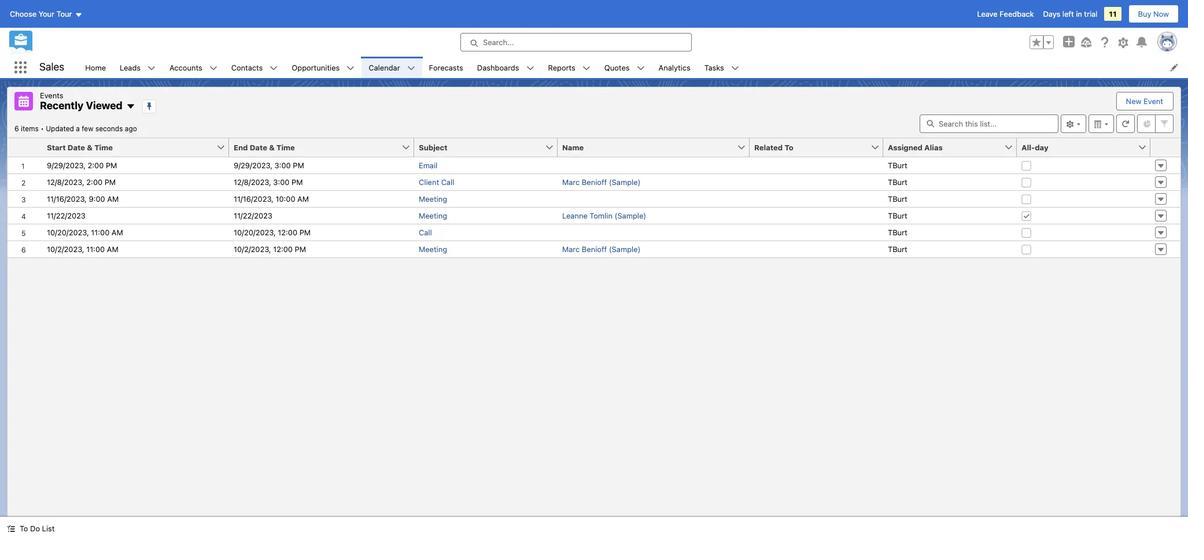 Task type: locate. For each thing, give the bounding box(es) containing it.
9/29/2023, down end date & time on the top of page
[[234, 161, 272, 170]]

10/2/2023, down "10/20/2023, 11:00 am"
[[47, 244, 84, 254]]

marc benioff (sample) link
[[562, 177, 641, 187], [562, 244, 641, 254]]

meeting link down the client call
[[419, 194, 447, 203]]

0 vertical spatial 11:00
[[91, 228, 110, 237]]

1 horizontal spatial 10/2/2023,
[[234, 244, 271, 254]]

tburt for 12/8/2023,
[[888, 177, 908, 187]]

meeting down the call link
[[419, 244, 447, 254]]

now
[[1154, 9, 1169, 19]]

0 horizontal spatial call
[[419, 228, 432, 237]]

10/2/2023,
[[47, 244, 84, 254], [234, 244, 271, 254]]

related to element
[[750, 138, 890, 157]]

pm down the 10/20/2023, 12:00 pm
[[295, 244, 306, 254]]

1 vertical spatial 12:00
[[273, 244, 293, 254]]

2 10/20/2023, from the left
[[234, 228, 276, 237]]

2 marc from the top
[[562, 244, 580, 254]]

& inside end date & time element
[[269, 143, 275, 152]]

opportunities
[[292, 63, 340, 72]]

& down few
[[87, 143, 93, 152]]

viewed
[[86, 100, 123, 112]]

0 horizontal spatial 11/16/2023,
[[47, 194, 87, 203]]

text default image inside calendar list item
[[407, 64, 415, 72]]

day
[[1035, 143, 1049, 152]]

11:00 up 10/2/2023, 11:00 am
[[91, 228, 110, 237]]

false image for 11/16/2023, 10:00 am
[[1022, 194, 1032, 204]]

1 vertical spatial marc benioff (sample)
[[562, 244, 641, 254]]

feedback
[[1000, 9, 1034, 19]]

text default image inside reports list item
[[582, 64, 591, 72]]

1 horizontal spatial 9/29/2023,
[[234, 161, 272, 170]]

2 date from the left
[[250, 143, 267, 152]]

11:00 for 10/20/2023,
[[91, 228, 110, 237]]

1 horizontal spatial &
[[269, 143, 275, 152]]

11/16/2023,
[[47, 194, 87, 203], [234, 194, 274, 203]]

0 vertical spatial call
[[441, 177, 454, 187]]

am for 11/16/2023, 10:00 am
[[297, 194, 309, 203]]

1 vertical spatial to
[[20, 524, 28, 533]]

2 meeting from the top
[[419, 211, 447, 220]]

& inside start date & time button
[[87, 143, 93, 152]]

1 vertical spatial call
[[419, 228, 432, 237]]

marc down leanne
[[562, 244, 580, 254]]

1 time from the left
[[94, 143, 113, 152]]

1 10/20/2023, from the left
[[47, 228, 89, 237]]

meeting up the call link
[[419, 211, 447, 220]]

updated
[[46, 124, 74, 133]]

9:00
[[89, 194, 105, 203]]

benioff
[[582, 177, 607, 187], [582, 244, 607, 254]]

marc benioff (sample) for client call
[[562, 177, 641, 187]]

text default image left do
[[7, 525, 15, 533]]

marc benioff (sample) for meeting
[[562, 244, 641, 254]]

am up 10/2/2023, 11:00 am
[[112, 228, 123, 237]]

cell
[[750, 173, 883, 190], [558, 190, 750, 207], [750, 190, 883, 207], [750, 207, 883, 224], [558, 224, 750, 240], [750, 224, 883, 240], [750, 240, 883, 257]]

3:00
[[275, 161, 291, 170], [273, 177, 290, 187]]

leads link
[[113, 57, 148, 78]]

2 meeting link from the top
[[419, 211, 447, 220]]

time inside end date & time element
[[277, 143, 295, 152]]

1 vertical spatial marc
[[562, 244, 580, 254]]

dashboards link
[[470, 57, 526, 78]]

text default image for dashboards
[[526, 64, 534, 72]]

1 horizontal spatial time
[[277, 143, 295, 152]]

event
[[1144, 97, 1163, 106]]

1 benioff from the top
[[582, 177, 607, 187]]

date
[[68, 143, 85, 152], [250, 143, 267, 152]]

0 vertical spatial (sample)
[[609, 177, 641, 187]]

2:00 up 9:00
[[86, 177, 102, 187]]

0 horizontal spatial date
[[68, 143, 85, 152]]

& up 9/29/2023, 3:00 pm
[[269, 143, 275, 152]]

recently viewed status
[[14, 124, 46, 133]]

choose your tour
[[10, 9, 72, 19]]

client call link
[[419, 177, 454, 187]]

time inside start date & time button
[[94, 143, 113, 152]]

list
[[42, 524, 55, 533]]

1 meeting from the top
[[419, 194, 447, 203]]

2:00
[[88, 161, 104, 170], [86, 177, 102, 187]]

0 vertical spatial marc benioff (sample) link
[[562, 177, 641, 187]]

marc benioff (sample)
[[562, 177, 641, 187], [562, 244, 641, 254]]

text default image for leads
[[148, 64, 156, 72]]

do
[[30, 524, 40, 533]]

cell for 11/22/2023
[[750, 207, 883, 224]]

false image
[[1022, 177, 1032, 187], [1022, 194, 1032, 204], [1022, 244, 1032, 254]]

1 vertical spatial benioff
[[582, 244, 607, 254]]

text default image right contacts
[[270, 64, 278, 72]]

11/22/2023 down 11/16/2023, 9:00 am at the top left of page
[[47, 211, 86, 220]]

1 vertical spatial 3:00
[[273, 177, 290, 187]]

1 horizontal spatial 11/16/2023,
[[234, 194, 274, 203]]

0 vertical spatial 3:00
[[275, 161, 291, 170]]

tburt for 10/20/2023,
[[888, 228, 908, 237]]

(sample) right tomlin
[[615, 211, 646, 220]]

new
[[1126, 97, 1142, 106]]

11/16/2023, for 11/16/2023, 9:00 am
[[47, 194, 87, 203]]

accounts link
[[163, 57, 209, 78]]

a
[[76, 124, 80, 133]]

to
[[785, 143, 794, 152], [20, 524, 28, 533]]

9/29/2023, down the start
[[47, 161, 86, 170]]

name button
[[558, 138, 737, 156]]

1 marc benioff (sample) link from the top
[[562, 177, 641, 187]]

home
[[85, 63, 106, 72]]

0 vertical spatial 2:00
[[88, 161, 104, 170]]

2 12/8/2023, from the left
[[234, 177, 271, 187]]

(sample)
[[609, 177, 641, 187], [615, 211, 646, 220], [609, 244, 641, 254]]

text default image inside 'to do list' button
[[7, 525, 15, 533]]

tburt for 11/16/2023,
[[888, 194, 908, 203]]

text default image inside dashboards list item
[[526, 64, 534, 72]]

12:00 down the 10/20/2023, 12:00 pm
[[273, 244, 293, 254]]

& for end date & time
[[269, 143, 275, 152]]

11/22/2023 down 11/16/2023, 10:00 am
[[234, 211, 272, 220]]

9/29/2023, for 9/29/2023, 2:00 pm
[[47, 161, 86, 170]]

text default image right tasks in the right top of the page
[[731, 64, 739, 72]]

(sample) up leanne tomlin (sample) link
[[609, 177, 641, 187]]

text default image inside the opportunities list item
[[347, 64, 355, 72]]

false image
[[1022, 161, 1032, 170], [1022, 228, 1032, 238]]

time for start date & time
[[94, 143, 113, 152]]

text default image
[[347, 64, 355, 72], [526, 64, 534, 72], [731, 64, 739, 72], [126, 102, 135, 111]]

0 horizontal spatial 10/20/2023,
[[47, 228, 89, 237]]

3:00 up the 12/8/2023, 3:00 pm
[[275, 161, 291, 170]]

12:00 up 10/2/2023, 12:00 pm on the top
[[278, 228, 297, 237]]

12/8/2023, 3:00 pm
[[234, 177, 303, 187]]

text default image left reports
[[526, 64, 534, 72]]

pm for 12/8/2023, 3:00 pm
[[292, 177, 303, 187]]

new event button
[[1117, 93, 1173, 110]]

list
[[78, 57, 1188, 78]]

events
[[40, 91, 63, 100]]

12/8/2023, down 9/29/2023, 2:00 pm
[[47, 177, 84, 187]]

item number element
[[8, 138, 42, 157]]

false image down true icon
[[1022, 228, 1032, 238]]

meeting
[[419, 194, 447, 203], [419, 211, 447, 220], [419, 244, 447, 254]]

&
[[87, 143, 93, 152], [269, 143, 275, 152]]

contacts list item
[[224, 57, 285, 78]]

1 10/2/2023, from the left
[[47, 244, 84, 254]]

1 marc from the top
[[562, 177, 580, 187]]

1 & from the left
[[87, 143, 93, 152]]

subject element
[[414, 138, 565, 157]]

date up 9/29/2023, 2:00 pm
[[68, 143, 85, 152]]

10/2/2023, 11:00 am
[[47, 244, 118, 254]]

pm down start date & time button
[[106, 161, 117, 170]]

am for 10/2/2023, 11:00 am
[[107, 244, 118, 254]]

text default image for tasks
[[731, 64, 739, 72]]

2:00 up 12/8/2023, 2:00 pm
[[88, 161, 104, 170]]

to inside button
[[20, 524, 28, 533]]

1 vertical spatial meeting
[[419, 211, 447, 220]]

text default image inside quotes list item
[[637, 64, 645, 72]]

date right end
[[250, 143, 267, 152]]

0 vertical spatial false image
[[1022, 161, 1032, 170]]

recently viewed|events|list view element
[[7, 87, 1181, 517]]

name element
[[558, 138, 757, 157]]

1 false image from the top
[[1022, 177, 1032, 187]]

marc benioff (sample) link up tomlin
[[562, 177, 641, 187]]

marc up leanne
[[562, 177, 580, 187]]

text default image inside 'accounts' list item
[[209, 64, 217, 72]]

0 horizontal spatial time
[[94, 143, 113, 152]]

group
[[1030, 35, 1054, 49]]

3 false image from the top
[[1022, 244, 1032, 254]]

to left do
[[20, 524, 28, 533]]

12/8/2023, 2:00 pm
[[47, 177, 116, 187]]

3 meeting link from the top
[[419, 244, 447, 254]]

email link
[[419, 161, 438, 170]]

0 horizontal spatial 10/2/2023,
[[47, 244, 84, 254]]

end
[[234, 143, 248, 152]]

2 & from the left
[[269, 143, 275, 152]]

2 vertical spatial meeting link
[[419, 244, 447, 254]]

leave feedback
[[977, 9, 1034, 19]]

4 tburt from the top
[[888, 211, 908, 220]]

tasks
[[704, 63, 724, 72]]

2 9/29/2023, from the left
[[234, 161, 272, 170]]

0 vertical spatial to
[[785, 143, 794, 152]]

0 vertical spatial benioff
[[582, 177, 607, 187]]

recently viewed
[[40, 100, 123, 112]]

text default image right accounts
[[209, 64, 217, 72]]

date inside start date & time button
[[68, 143, 85, 152]]

2 false image from the top
[[1022, 194, 1032, 204]]

11/16/2023, down 12/8/2023, 2:00 pm
[[47, 194, 87, 203]]

left
[[1063, 9, 1074, 19]]

1 vertical spatial marc benioff (sample) link
[[562, 244, 641, 254]]

date for start
[[68, 143, 85, 152]]

marc benioff (sample) link down tomlin
[[562, 244, 641, 254]]

marc benioff (sample) link for client call
[[562, 177, 641, 187]]

2 vertical spatial meeting
[[419, 244, 447, 254]]

text default image
[[148, 64, 156, 72], [209, 64, 217, 72], [270, 64, 278, 72], [407, 64, 415, 72], [582, 64, 591, 72], [637, 64, 645, 72], [7, 525, 15, 533]]

subject
[[419, 143, 447, 152]]

meeting link down the call link
[[419, 244, 447, 254]]

action image
[[1151, 138, 1181, 156]]

1 horizontal spatial 12/8/2023,
[[234, 177, 271, 187]]

1 horizontal spatial date
[[250, 143, 267, 152]]

to do list
[[20, 524, 55, 533]]

11/16/2023, down the 12/8/2023, 3:00 pm
[[234, 194, 274, 203]]

1 date from the left
[[68, 143, 85, 152]]

days left in trial
[[1043, 9, 1098, 19]]

pm for 10/20/2023, 12:00 pm
[[299, 228, 311, 237]]

marc
[[562, 177, 580, 187], [562, 244, 580, 254]]

time up 9/29/2023, 3:00 pm
[[277, 143, 295, 152]]

10/20/2023, up 10/2/2023, 11:00 am
[[47, 228, 89, 237]]

all-
[[1022, 143, 1035, 152]]

1 12/8/2023, from the left
[[47, 177, 84, 187]]

1 horizontal spatial call
[[441, 177, 454, 187]]

& for start date & time
[[87, 143, 93, 152]]

0 horizontal spatial to
[[20, 524, 28, 533]]

text default image for reports
[[582, 64, 591, 72]]

1 vertical spatial false image
[[1022, 194, 1032, 204]]

2 vertical spatial false image
[[1022, 244, 1032, 254]]

seconds
[[95, 124, 123, 133]]

1 vertical spatial 11:00
[[86, 244, 105, 254]]

leanne tomlin (sample) link
[[562, 211, 646, 220]]

quotes
[[604, 63, 630, 72]]

12/8/2023, for 12/8/2023, 2:00 pm
[[47, 177, 84, 187]]

text default image right calendar
[[407, 64, 415, 72]]

3:00 up 10:00
[[273, 177, 290, 187]]

forecasts link
[[422, 57, 470, 78]]

10/2/2023, for 10/2/2023, 12:00 pm
[[234, 244, 271, 254]]

6 tburt from the top
[[888, 244, 908, 254]]

1 9/29/2023, from the left
[[47, 161, 86, 170]]

9/29/2023, 3:00 pm
[[234, 161, 304, 170]]

am right 9:00
[[107, 194, 119, 203]]

marc benioff (sample) up tomlin
[[562, 177, 641, 187]]

am down "10/20/2023, 11:00 am"
[[107, 244, 118, 254]]

None search field
[[920, 114, 1059, 133]]

in
[[1076, 9, 1082, 19]]

calendar list item
[[362, 57, 422, 78]]

10/20/2023, up 10/2/2023, 12:00 pm on the top
[[234, 228, 276, 237]]

start date & time element
[[42, 138, 236, 157]]

0 horizontal spatial &
[[87, 143, 93, 152]]

am for 10/20/2023, 11:00 am
[[112, 228, 123, 237]]

tasks list item
[[698, 57, 746, 78]]

0 vertical spatial meeting
[[419, 194, 447, 203]]

call down client
[[419, 228, 432, 237]]

0 vertical spatial meeting link
[[419, 194, 447, 203]]

0 horizontal spatial 11/22/2023
[[47, 211, 86, 220]]

text default image up ago
[[126, 102, 135, 111]]

opportunities link
[[285, 57, 347, 78]]

calendar
[[369, 63, 400, 72]]

leanne tomlin (sample)
[[562, 211, 646, 220]]

3 meeting from the top
[[419, 244, 447, 254]]

0 vertical spatial marc benioff (sample)
[[562, 177, 641, 187]]

0 horizontal spatial 12/8/2023,
[[47, 177, 84, 187]]

(sample) down leanne tomlin (sample)
[[609, 244, 641, 254]]

text default image right quotes
[[637, 64, 645, 72]]

3 tburt from the top
[[888, 194, 908, 203]]

list containing home
[[78, 57, 1188, 78]]

analytics
[[659, 63, 691, 72]]

accounts list item
[[163, 57, 224, 78]]

10:00
[[276, 194, 295, 203]]

contacts link
[[224, 57, 270, 78]]

2 benioff from the top
[[582, 244, 607, 254]]

benioff up tomlin
[[582, 177, 607, 187]]

0 vertical spatial 12:00
[[278, 228, 297, 237]]

2 tburt from the top
[[888, 177, 908, 187]]

text default image right reports
[[582, 64, 591, 72]]

1 horizontal spatial 10/20/2023,
[[234, 228, 276, 237]]

10/2/2023, down the 10/20/2023, 12:00 pm
[[234, 244, 271, 254]]

time down the seconds
[[94, 143, 113, 152]]

opportunities list item
[[285, 57, 362, 78]]

am right 10:00
[[297, 194, 309, 203]]

true image
[[1022, 211, 1032, 221]]

to do list button
[[0, 517, 62, 540]]

3:00 for 12/8/2023,
[[273, 177, 290, 187]]

1 vertical spatial false image
[[1022, 228, 1032, 238]]

pm up 10/2/2023, 12:00 pm on the top
[[299, 228, 311, 237]]

1 horizontal spatial 11/22/2023
[[234, 211, 272, 220]]

0 vertical spatial false image
[[1022, 177, 1032, 187]]

false image down all-
[[1022, 161, 1032, 170]]

meeting down the client call
[[419, 194, 447, 203]]

call
[[441, 177, 454, 187], [419, 228, 432, 237]]

(sample) for 3:00
[[609, 177, 641, 187]]

meeting link for pm
[[419, 244, 447, 254]]

time
[[94, 143, 113, 152], [277, 143, 295, 152]]

all-day element
[[1017, 138, 1158, 157]]

marc benioff (sample) down tomlin
[[562, 244, 641, 254]]

text default image for accounts
[[209, 64, 217, 72]]

to right related in the right of the page
[[785, 143, 794, 152]]

meeting link for am
[[419, 194, 447, 203]]

false image for 10/2/2023, 12:00 pm
[[1022, 244, 1032, 254]]

1 marc benioff (sample) from the top
[[562, 177, 641, 187]]

benioff down tomlin
[[582, 244, 607, 254]]

date for end
[[250, 143, 267, 152]]

pm up 9:00
[[105, 177, 116, 187]]

text default image for calendar
[[407, 64, 415, 72]]

2 vertical spatial (sample)
[[609, 244, 641, 254]]

related to button
[[750, 138, 871, 156]]

1 11/16/2023, from the left
[[47, 194, 87, 203]]

date inside end date & time element
[[250, 143, 267, 152]]

12:00 for 10/2/2023,
[[273, 244, 293, 254]]

2 time from the left
[[277, 143, 295, 152]]

11:00
[[91, 228, 110, 237], [86, 244, 105, 254]]

pm up 10:00
[[292, 177, 303, 187]]

5 tburt from the top
[[888, 228, 908, 237]]

1 vertical spatial meeting link
[[419, 211, 447, 220]]

2 10/2/2023, from the left
[[234, 244, 271, 254]]

text default image inside contacts list item
[[270, 64, 278, 72]]

assigned alias button
[[883, 138, 1004, 156]]

1 tburt from the top
[[888, 161, 908, 170]]

text default image right leads
[[148, 64, 156, 72]]

am
[[107, 194, 119, 203], [297, 194, 309, 203], [112, 228, 123, 237], [107, 244, 118, 254]]

2 11/22/2023 from the left
[[234, 211, 272, 220]]

2 marc benioff (sample) link from the top
[[562, 244, 641, 254]]

text default image left calendar
[[347, 64, 355, 72]]

2 11/16/2023, from the left
[[234, 194, 274, 203]]

text default image inside leads list item
[[148, 64, 156, 72]]

sales
[[39, 61, 64, 73]]

pm down end date & time element
[[293, 161, 304, 170]]

11:00 down "10/20/2023, 11:00 am"
[[86, 244, 105, 254]]

0 vertical spatial marc
[[562, 177, 580, 187]]

12/8/2023, down 9/29/2023, 3:00 pm
[[234, 177, 271, 187]]

0 horizontal spatial 9/29/2023,
[[47, 161, 86, 170]]

1 vertical spatial 2:00
[[86, 177, 102, 187]]

end date & time element
[[229, 138, 421, 157]]

1 horizontal spatial to
[[785, 143, 794, 152]]

6 items • updated a few seconds ago
[[14, 124, 137, 133]]

call right client
[[441, 177, 454, 187]]

1 meeting link from the top
[[419, 194, 447, 203]]

2 marc benioff (sample) from the top
[[562, 244, 641, 254]]

text default image inside tasks list item
[[731, 64, 739, 72]]

meeting link up the call link
[[419, 211, 447, 220]]

benioff for client call
[[582, 177, 607, 187]]



Task type: vqa. For each thing, say whether or not it's contained in the screenshot.
10/12/2023
no



Task type: describe. For each thing, give the bounding box(es) containing it.
marc for meeting
[[562, 244, 580, 254]]

•
[[41, 124, 44, 133]]

time for end date & time
[[277, 143, 295, 152]]

search... button
[[461, 33, 692, 51]]

alias
[[925, 143, 943, 152]]

leads list item
[[113, 57, 163, 78]]

recently viewed grid
[[8, 138, 1181, 258]]

subject button
[[414, 138, 545, 156]]

pm for 9/29/2023, 3:00 pm
[[293, 161, 304, 170]]

buy now button
[[1128, 5, 1179, 23]]

9/29/2023, for 9/29/2023, 3:00 pm
[[234, 161, 272, 170]]

start date & time
[[47, 143, 113, 152]]

10/20/2023, 11:00 am
[[47, 228, 123, 237]]

tour
[[56, 9, 72, 19]]

start date & time button
[[42, 138, 216, 156]]

text default image for contacts
[[270, 64, 278, 72]]

assigned
[[888, 143, 923, 152]]

tburt for 10/2/2023,
[[888, 244, 908, 254]]

items
[[21, 124, 39, 133]]

tomlin
[[590, 211, 613, 220]]

1 11/22/2023 from the left
[[47, 211, 86, 220]]

related to
[[754, 143, 794, 152]]

11/16/2023, 9:00 am
[[47, 194, 119, 203]]

name
[[562, 143, 584, 152]]

2:00 for 9/29/2023,
[[88, 161, 104, 170]]

dashboards list item
[[470, 57, 541, 78]]

reports list item
[[541, 57, 598, 78]]

forecasts
[[429, 63, 463, 72]]

pm for 9/29/2023, 2:00 pm
[[106, 161, 117, 170]]

10/2/2023, 12:00 pm
[[234, 244, 306, 254]]

10/20/2023, 12:00 pm
[[234, 228, 311, 237]]

benioff for meeting
[[582, 244, 607, 254]]

trial
[[1084, 9, 1098, 19]]

am for 11/16/2023, 9:00 am
[[107, 194, 119, 203]]

quotes link
[[598, 57, 637, 78]]

cell for 11/16/2023, 10:00 am
[[750, 190, 883, 207]]

marc benioff (sample) link for meeting
[[562, 244, 641, 254]]

2 false image from the top
[[1022, 228, 1032, 238]]

quotes list item
[[598, 57, 652, 78]]

choose
[[10, 9, 37, 19]]

ago
[[125, 124, 137, 133]]

dashboards
[[477, 63, 519, 72]]

leads
[[120, 63, 141, 72]]

analytics link
[[652, 57, 698, 78]]

text default image for opportunities
[[347, 64, 355, 72]]

6
[[14, 124, 19, 133]]

assigned alias
[[888, 143, 943, 152]]

buy
[[1138, 9, 1152, 19]]

(sample) for 12:00
[[609, 244, 641, 254]]

to inside button
[[785, 143, 794, 152]]

all-day
[[1022, 143, 1049, 152]]

meeting for pm
[[419, 244, 447, 254]]

assigned alias element
[[883, 138, 1024, 157]]

buy now
[[1138, 9, 1169, 19]]

your
[[39, 9, 54, 19]]

10/20/2023, for 10/20/2023, 11:00 am
[[47, 228, 89, 237]]

3:00 for 9/29/2023,
[[275, 161, 291, 170]]

call link
[[419, 228, 432, 237]]

12:00 for 10/20/2023,
[[278, 228, 297, 237]]

reports link
[[541, 57, 582, 78]]

action element
[[1151, 138, 1181, 157]]

11
[[1109, 9, 1117, 19]]

related
[[754, 143, 783, 152]]

pm for 12/8/2023, 2:00 pm
[[105, 177, 116, 187]]

10/2/2023, for 10/2/2023, 11:00 am
[[47, 244, 84, 254]]

all-day button
[[1017, 138, 1138, 156]]

meeting for am
[[419, 194, 447, 203]]

new event
[[1126, 97, 1163, 106]]

cell for 10/2/2023, 12:00 pm
[[750, 240, 883, 257]]

11/16/2023, for 11/16/2023, 10:00 am
[[234, 194, 274, 203]]

home link
[[78, 57, 113, 78]]

tasks link
[[698, 57, 731, 78]]

reports
[[548, 63, 576, 72]]

days
[[1043, 9, 1061, 19]]

leave
[[977, 9, 998, 19]]

contacts
[[231, 63, 263, 72]]

client
[[419, 177, 439, 187]]

false image for 12/8/2023, 3:00 pm
[[1022, 177, 1032, 187]]

client call
[[419, 177, 454, 187]]

leave feedback link
[[977, 9, 1034, 19]]

few
[[82, 124, 93, 133]]

cell for 10/20/2023, 12:00 pm
[[750, 224, 883, 240]]

recently
[[40, 100, 84, 112]]

cell for 12/8/2023, 3:00 pm
[[750, 173, 883, 190]]

11/16/2023, 10:00 am
[[234, 194, 309, 203]]

item number image
[[8, 138, 42, 156]]

email
[[419, 161, 438, 170]]

11:00 for 10/2/2023,
[[86, 244, 105, 254]]

1 false image from the top
[[1022, 161, 1032, 170]]

choose your tour button
[[9, 5, 83, 23]]

pm for 10/2/2023, 12:00 pm
[[295, 244, 306, 254]]

text default image for quotes
[[637, 64, 645, 72]]

10/20/2023, for 10/20/2023, 12:00 pm
[[234, 228, 276, 237]]

search...
[[483, 38, 514, 47]]

1 vertical spatial (sample)
[[615, 211, 646, 220]]

leanne
[[562, 211, 588, 220]]

12/8/2023, for 12/8/2023, 3:00 pm
[[234, 177, 271, 187]]

start
[[47, 143, 66, 152]]

accounts
[[170, 63, 202, 72]]

marc for client call
[[562, 177, 580, 187]]

end date & time
[[234, 143, 295, 152]]

2:00 for 12/8/2023,
[[86, 177, 102, 187]]

Search Recently Viewed list view. search field
[[920, 114, 1059, 133]]

calendar link
[[362, 57, 407, 78]]



